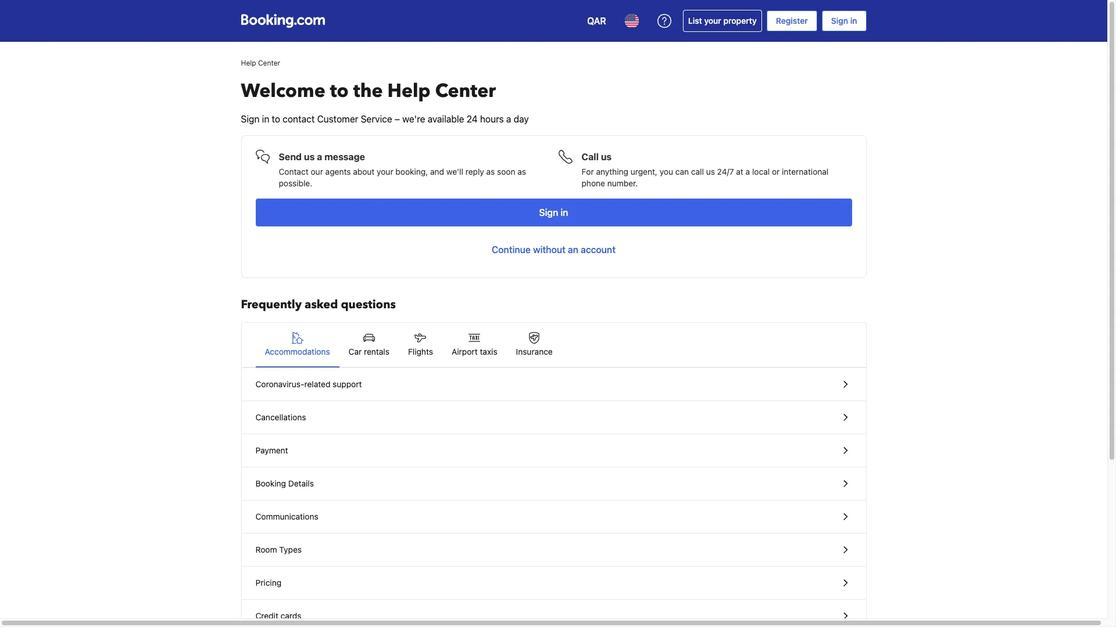 Task type: vqa. For each thing, say whether or not it's contained in the screenshot.
Send 'us'
yes



Task type: describe. For each thing, give the bounding box(es) containing it.
your inside send us a message contact our agents about your booking, and we'll reply as soon as possible.
[[377, 167, 393, 177]]

details
[[288, 479, 314, 489]]

car
[[349, 347, 362, 357]]

urgent,
[[631, 167, 657, 177]]

insurance button
[[507, 323, 562, 367]]

in for bottom the sign in link
[[561, 208, 568, 218]]

anything
[[596, 167, 628, 177]]

us for send
[[304, 152, 315, 162]]

welcome
[[241, 78, 325, 104]]

0 vertical spatial your
[[704, 16, 721, 26]]

insurance
[[516, 347, 553, 357]]

accommodations button
[[255, 323, 339, 367]]

continue without an account
[[492, 245, 616, 255]]

1 vertical spatial sign in link
[[255, 199, 852, 227]]

communications button
[[242, 501, 866, 534]]

at
[[736, 167, 743, 177]]

the
[[353, 78, 383, 104]]

credit cards
[[255, 612, 301, 621]]

booking details button
[[242, 468, 866, 501]]

list
[[688, 16, 702, 26]]

coronavirus-related support button
[[242, 369, 866, 402]]

send us a message contact our agents about your booking, and we'll reply as soon as possible.
[[279, 152, 526, 188]]

and
[[430, 167, 444, 177]]

communications
[[255, 512, 318, 522]]

flights button
[[399, 323, 442, 367]]

1 vertical spatial to
[[272, 114, 280, 124]]

booking
[[255, 479, 286, 489]]

reply
[[465, 167, 484, 177]]

qar
[[587, 16, 606, 26]]

0 horizontal spatial help
[[241, 59, 256, 67]]

list your property
[[688, 16, 757, 26]]

support
[[333, 380, 362, 389]]

qar button
[[580, 7, 613, 35]]

0 vertical spatial sign in link
[[822, 10, 866, 31]]

without
[[533, 245, 566, 255]]

coronavirus-related support
[[255, 380, 362, 389]]

call
[[582, 152, 599, 162]]

a inside send us a message contact our agents about your booking, and we'll reply as soon as possible.
[[317, 152, 322, 162]]

soon
[[497, 167, 515, 177]]

about
[[353, 167, 375, 177]]

accommodations
[[265, 347, 330, 357]]

frequently asked questions
[[241, 297, 396, 313]]

cards
[[281, 612, 301, 621]]

can
[[675, 167, 689, 177]]

contact
[[283, 114, 315, 124]]

payment
[[255, 446, 288, 456]]

number.
[[607, 178, 638, 188]]

frequently
[[241, 297, 302, 313]]

airport taxis button
[[442, 323, 507, 367]]

credit cards button
[[242, 600, 866, 628]]

call
[[691, 167, 704, 177]]

account
[[581, 245, 616, 255]]

1 vertical spatial in
[[262, 114, 269, 124]]

room
[[255, 545, 277, 555]]

a for sign in to contact customer service – we're available 24 hours a day
[[506, 114, 511, 124]]

booking,
[[396, 167, 428, 177]]

asked
[[305, 297, 338, 313]]

flights
[[408, 347, 433, 357]]

1 horizontal spatial center
[[435, 78, 496, 104]]

pricing button
[[242, 567, 866, 600]]

phone
[[582, 178, 605, 188]]



Task type: locate. For each thing, give the bounding box(es) containing it.
1 as from the left
[[486, 167, 495, 177]]

rentals
[[364, 347, 389, 357]]

0 horizontal spatial your
[[377, 167, 393, 177]]

1 horizontal spatial sign in
[[831, 16, 857, 26]]

hours
[[480, 114, 504, 124]]

credit
[[255, 612, 278, 621]]

in
[[850, 16, 857, 26], [262, 114, 269, 124], [561, 208, 568, 218]]

–
[[395, 114, 400, 124]]

1 horizontal spatial sign
[[539, 208, 558, 218]]

1 vertical spatial center
[[435, 78, 496, 104]]

coronavirus-
[[255, 380, 304, 389]]

us right 'call'
[[706, 167, 715, 177]]

sign in link right the register link
[[822, 10, 866, 31]]

we'll
[[446, 167, 463, 177]]

0 horizontal spatial center
[[258, 59, 280, 67]]

2 vertical spatial sign
[[539, 208, 558, 218]]

you
[[660, 167, 673, 177]]

local
[[752, 167, 770, 177]]

1 vertical spatial help
[[387, 78, 431, 104]]

us inside send us a message contact our agents about your booking, and we'll reply as soon as possible.
[[304, 152, 315, 162]]

a inside call us for anything urgent, you can call us 24/7 at a local or international phone number.
[[746, 167, 750, 177]]

0 horizontal spatial a
[[317, 152, 322, 162]]

1 horizontal spatial as
[[518, 167, 526, 177]]

sign in link up continue without an account button
[[255, 199, 852, 227]]

sign in up continue without an account button
[[539, 208, 568, 218]]

register
[[776, 16, 808, 26]]

2 horizontal spatial a
[[746, 167, 750, 177]]

contact
[[279, 167, 309, 177]]

0 vertical spatial sign
[[831, 16, 848, 26]]

related
[[304, 380, 330, 389]]

in for topmost the sign in link
[[850, 16, 857, 26]]

center up 24
[[435, 78, 496, 104]]

2 horizontal spatial in
[[850, 16, 857, 26]]

payment button
[[242, 435, 866, 468]]

as left "soon"
[[486, 167, 495, 177]]

0 horizontal spatial to
[[272, 114, 280, 124]]

1 vertical spatial sign in
[[539, 208, 568, 218]]

us for call
[[601, 152, 612, 162]]

car rentals button
[[339, 323, 399, 367]]

1 vertical spatial sign
[[241, 114, 260, 124]]

0 vertical spatial to
[[330, 78, 349, 104]]

us up our
[[304, 152, 315, 162]]

as right "soon"
[[518, 167, 526, 177]]

our
[[311, 167, 323, 177]]

0 vertical spatial help
[[241, 59, 256, 67]]

1 horizontal spatial in
[[561, 208, 568, 218]]

booking details
[[255, 479, 314, 489]]

help center
[[241, 59, 280, 67]]

0 horizontal spatial sign in
[[539, 208, 568, 218]]

service
[[361, 114, 392, 124]]

a left day
[[506, 114, 511, 124]]

sign down welcome
[[241, 114, 260, 124]]

types
[[279, 545, 302, 555]]

center
[[258, 59, 280, 67], [435, 78, 496, 104]]

an
[[568, 245, 578, 255]]

a right at
[[746, 167, 750, 177]]

to left the contact
[[272, 114, 280, 124]]

for
[[582, 167, 594, 177]]

0 horizontal spatial us
[[304, 152, 315, 162]]

room types
[[255, 545, 302, 555]]

sign in to contact customer service – we're available 24 hours a day
[[241, 114, 529, 124]]

sign in
[[831, 16, 857, 26], [539, 208, 568, 218]]

continue without an account button
[[255, 236, 852, 264]]

airport
[[452, 347, 478, 357]]

1 vertical spatial a
[[317, 152, 322, 162]]

a up our
[[317, 152, 322, 162]]

as
[[486, 167, 495, 177], [518, 167, 526, 177]]

day
[[514, 114, 529, 124]]

0 vertical spatial in
[[850, 16, 857, 26]]

us up "anything"
[[601, 152, 612, 162]]

help
[[241, 59, 256, 67], [387, 78, 431, 104]]

international
[[782, 167, 829, 177]]

questions
[[341, 297, 396, 313]]

cancellations
[[255, 413, 306, 423]]

2 as from the left
[[518, 167, 526, 177]]

0 horizontal spatial in
[[262, 114, 269, 124]]

agents
[[325, 167, 351, 177]]

room types button
[[242, 534, 866, 567]]

0 vertical spatial a
[[506, 114, 511, 124]]

tab list
[[242, 323, 866, 369]]

to up "customer"
[[330, 78, 349, 104]]

tab list containing accommodations
[[242, 323, 866, 369]]

center up welcome
[[258, 59, 280, 67]]

your right about
[[377, 167, 393, 177]]

2 vertical spatial in
[[561, 208, 568, 218]]

1 horizontal spatial us
[[601, 152, 612, 162]]

car rentals
[[349, 347, 389, 357]]

2 horizontal spatial us
[[706, 167, 715, 177]]

taxis
[[480, 347, 497, 357]]

message
[[324, 152, 365, 162]]

send
[[279, 152, 302, 162]]

0 vertical spatial sign in
[[831, 16, 857, 26]]

welcome to the help center
[[241, 78, 496, 104]]

2 vertical spatial a
[[746, 167, 750, 177]]

a for call us for anything urgent, you can call us 24/7 at a local or international phone number.
[[746, 167, 750, 177]]

sign right register
[[831, 16, 848, 26]]

2 horizontal spatial sign
[[831, 16, 848, 26]]

possible.
[[279, 178, 312, 188]]

your
[[704, 16, 721, 26], [377, 167, 393, 177]]

available
[[428, 114, 464, 124]]

airport taxis
[[452, 347, 497, 357]]

your right list
[[704, 16, 721, 26]]

booking.com online hotel reservations image
[[241, 14, 325, 28]]

help up the we're
[[387, 78, 431, 104]]

0 vertical spatial center
[[258, 59, 280, 67]]

1 horizontal spatial to
[[330, 78, 349, 104]]

or
[[772, 167, 780, 177]]

continue
[[492, 245, 531, 255]]

pricing
[[255, 578, 281, 588]]

help up welcome
[[241, 59, 256, 67]]

to
[[330, 78, 349, 104], [272, 114, 280, 124]]

property
[[723, 16, 757, 26]]

sign in right register
[[831, 16, 857, 26]]

24
[[467, 114, 478, 124]]

0 horizontal spatial as
[[486, 167, 495, 177]]

1 horizontal spatial your
[[704, 16, 721, 26]]

0 horizontal spatial sign
[[241, 114, 260, 124]]

1 vertical spatial your
[[377, 167, 393, 177]]

24/7
[[717, 167, 734, 177]]

customer
[[317, 114, 358, 124]]

we're
[[402, 114, 425, 124]]

sign in link
[[822, 10, 866, 31], [255, 199, 852, 227]]

list your property link
[[683, 10, 762, 32]]

sign up 'without'
[[539, 208, 558, 218]]

1 horizontal spatial help
[[387, 78, 431, 104]]

sign
[[831, 16, 848, 26], [241, 114, 260, 124], [539, 208, 558, 218]]

1 horizontal spatial a
[[506, 114, 511, 124]]

call us for anything urgent, you can call us 24/7 at a local or international phone number.
[[582, 152, 829, 188]]

cancellations button
[[242, 402, 866, 435]]

register link
[[767, 10, 817, 31]]



